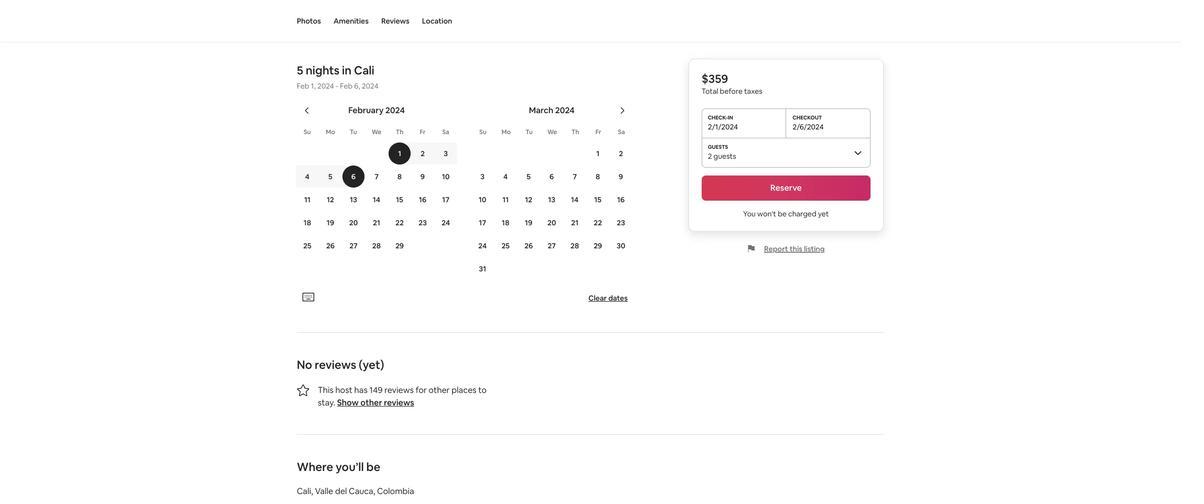 Task type: locate. For each thing, give the bounding box(es) containing it.
0 horizontal spatial 13
[[350, 195, 357, 204]]

1 horizontal spatial 17
[[479, 218, 486, 228]]

0 horizontal spatial fr
[[420, 128, 426, 136]]

0 vertical spatial 17 button
[[434, 189, 458, 211]]

5 button
[[319, 166, 342, 188], [517, 166, 540, 188]]

14 button
[[365, 189, 388, 211], [564, 189, 587, 211]]

6
[[351, 172, 356, 181], [550, 172, 554, 181]]

22 for 1st "22" button from the left
[[396, 218, 404, 228]]

8
[[398, 172, 402, 181], [596, 172, 600, 181]]

1 horizontal spatial 29
[[594, 241, 602, 251]]

1 mo from the left
[[326, 128, 335, 136]]

tu down march
[[526, 128, 533, 136]]

22
[[396, 218, 404, 228], [594, 218, 602, 228]]

0 horizontal spatial th
[[396, 128, 404, 136]]

2 16 from the left
[[617, 195, 625, 204]]

1 6 button from the left
[[342, 166, 365, 188]]

0 horizontal spatial 18 button
[[296, 212, 319, 234]]

7
[[375, 172, 379, 181], [573, 172, 577, 181]]

2 tu from the left
[[526, 128, 533, 136]]

1 horizontal spatial 20 button
[[540, 212, 564, 234]]

0 horizontal spatial 22
[[396, 218, 404, 228]]

march
[[529, 105, 554, 116]]

1 horizontal spatial 27 button
[[540, 235, 564, 257]]

1 vertical spatial reviews
[[385, 385, 414, 396]]

2 mo from the left
[[502, 128, 511, 136]]

0 horizontal spatial 1 button
[[388, 143, 411, 165]]

report
[[764, 244, 788, 254]]

2 28 button from the left
[[564, 235, 587, 257]]

where
[[297, 460, 333, 475]]

feb
[[297, 81, 309, 91], [340, 81, 353, 91]]

1 26 button from the left
[[319, 235, 342, 257]]

0 horizontal spatial 11
[[304, 195, 311, 204]]

th down february 2024
[[396, 128, 404, 136]]

$359 total before taxes
[[702, 71, 763, 96]]

1 16 button from the left
[[411, 189, 434, 211]]

0 vertical spatial be
[[778, 209, 787, 219]]

2 button for march 2024
[[610, 143, 633, 165]]

25 button
[[296, 235, 319, 257], [494, 235, 517, 257]]

0 horizontal spatial 24
[[442, 218, 450, 228]]

20 for 1st 20 button from the right
[[548, 218, 556, 228]]

2 20 from the left
[[548, 218, 556, 228]]

1
[[398, 149, 401, 158], [597, 149, 600, 158]]

0 horizontal spatial 23
[[419, 218, 427, 228]]

0 vertical spatial 24 button
[[434, 212, 458, 234]]

2 8 from the left
[[596, 172, 600, 181]]

0 horizontal spatial 20
[[349, 218, 358, 228]]

0 horizontal spatial 29
[[396, 241, 404, 251]]

0 horizontal spatial 21 button
[[365, 212, 388, 234]]

2 8 button from the left
[[587, 166, 610, 188]]

1 horizontal spatial 18
[[502, 218, 510, 228]]

2024 left - on the left top of the page
[[317, 81, 334, 91]]

0 horizontal spatial 3 button
[[434, 143, 458, 165]]

1 horizontal spatial 18 button
[[494, 212, 517, 234]]

9
[[421, 172, 425, 181], [619, 172, 623, 181]]

1 23 from the left
[[419, 218, 427, 228]]

0 horizontal spatial 6
[[351, 172, 356, 181]]

27
[[350, 241, 358, 251], [548, 241, 556, 251]]

1 horizontal spatial 10
[[479, 195, 487, 204]]

26
[[326, 241, 335, 251], [525, 241, 533, 251]]

13 button
[[342, 189, 365, 211], [540, 189, 564, 211]]

0 vertical spatial 10
[[442, 172, 450, 181]]

be for won't
[[778, 209, 787, 219]]

1 8 from the left
[[398, 172, 402, 181]]

1 horizontal spatial 16 button
[[610, 189, 633, 211]]

mo
[[326, 128, 335, 136], [502, 128, 511, 136]]

0 vertical spatial 3
[[444, 149, 448, 158]]

1 horizontal spatial 13
[[548, 195, 556, 204]]

1 button for march 2024
[[587, 143, 610, 165]]

1 button
[[388, 143, 411, 165], [587, 143, 610, 165]]

2 19 from the left
[[525, 218, 533, 228]]

18
[[304, 218, 311, 228], [502, 218, 510, 228]]

0 horizontal spatial 15 button
[[388, 189, 411, 211]]

1 25 button from the left
[[296, 235, 319, 257]]

2 12 from the left
[[525, 195, 533, 204]]

1 horizontal spatial 20
[[548, 218, 556, 228]]

1 18 button from the left
[[296, 212, 319, 234]]

1 horizontal spatial 16
[[617, 195, 625, 204]]

10
[[442, 172, 450, 181], [479, 195, 487, 204]]

0 horizontal spatial 2
[[421, 149, 425, 158]]

16
[[419, 195, 427, 204], [617, 195, 625, 204]]

0 horizontal spatial 14
[[373, 195, 380, 204]]

other right for
[[429, 385, 450, 396]]

clear dates
[[589, 294, 628, 303]]

2 16 button from the left
[[610, 189, 633, 211]]

0 horizontal spatial 25 button
[[296, 235, 319, 257]]

1 11 from the left
[[304, 195, 311, 204]]

1 7 from the left
[[375, 172, 379, 181]]

photos
[[297, 16, 321, 26]]

2 9 from the left
[[619, 172, 623, 181]]

1 horizontal spatial 8
[[596, 172, 600, 181]]

4 for second 4 button from right
[[305, 172, 310, 181]]

0 horizontal spatial sa
[[442, 128, 450, 136]]

28
[[372, 241, 381, 251], [571, 241, 579, 251]]

feb left 1,
[[297, 81, 309, 91]]

0 horizontal spatial 25
[[303, 241, 312, 251]]

1 horizontal spatial be
[[778, 209, 787, 219]]

1 horizontal spatial 19 button
[[517, 212, 540, 234]]

1 2 button from the left
[[411, 143, 434, 165]]

2 1 from the left
[[597, 149, 600, 158]]

1 7 button from the left
[[365, 166, 388, 188]]

1 horizontal spatial 28 button
[[564, 235, 587, 257]]

2 28 from the left
[[571, 241, 579, 251]]

1 horizontal spatial 7
[[573, 172, 577, 181]]

2 inside 2 guests dropdown button
[[708, 152, 712, 161]]

report this listing
[[764, 244, 825, 254]]

fr
[[420, 128, 426, 136], [596, 128, 602, 136]]

tu
[[350, 128, 357, 136], [526, 128, 533, 136]]

tu down february
[[350, 128, 357, 136]]

1 horizontal spatial 5 button
[[517, 166, 540, 188]]

other inside this host has 149 reviews for other places to stay.
[[429, 385, 450, 396]]

be right won't
[[778, 209, 787, 219]]

feb right - on the left top of the page
[[340, 81, 353, 91]]

0 vertical spatial 17
[[442, 195, 450, 204]]

2 13 from the left
[[548, 195, 556, 204]]

0 horizontal spatial tu
[[350, 128, 357, 136]]

2 27 button from the left
[[540, 235, 564, 257]]

cauca,
[[349, 486, 375, 497]]

22 button
[[388, 212, 411, 234], [587, 212, 610, 234]]

1 vertical spatial be
[[366, 460, 381, 475]]

0 horizontal spatial 9
[[421, 172, 425, 181]]

1 tu from the left
[[350, 128, 357, 136]]

5 inside 5 nights in cali feb 1, 2024 - feb 6, 2024
[[297, 63, 303, 77]]

23
[[419, 218, 427, 228], [617, 218, 625, 228]]

2 9 button from the left
[[610, 166, 633, 188]]

1 19 button from the left
[[319, 212, 342, 234]]

2 for march 2024
[[619, 149, 623, 158]]

2 horizontal spatial 5
[[527, 172, 531, 181]]

0 horizontal spatial 27 button
[[342, 235, 365, 257]]

4 button
[[296, 166, 319, 188], [494, 166, 517, 188]]

0 horizontal spatial 13 button
[[342, 189, 365, 211]]

3 button
[[434, 143, 458, 165], [471, 166, 494, 188]]

2 21 from the left
[[571, 218, 579, 228]]

0 horizontal spatial su
[[304, 128, 311, 136]]

1 horizontal spatial 11 button
[[494, 189, 517, 211]]

0 horizontal spatial 4 button
[[296, 166, 319, 188]]

1,
[[311, 81, 316, 91]]

sa
[[442, 128, 450, 136], [618, 128, 625, 136]]

yet
[[818, 209, 829, 219]]

report this listing button
[[748, 244, 825, 254]]

1 horizontal spatial we
[[548, 128, 557, 136]]

11
[[304, 195, 311, 204], [503, 195, 509, 204]]

reviews
[[381, 16, 410, 26]]

0 horizontal spatial we
[[372, 128, 382, 136]]

places
[[452, 385, 477, 396]]

0 horizontal spatial 23 button
[[411, 212, 434, 234]]

2 22 from the left
[[594, 218, 602, 228]]

has
[[354, 385, 368, 396]]

1 6 from the left
[[351, 172, 356, 181]]

2 button
[[411, 143, 434, 165], [610, 143, 633, 165]]

1 18 from the left
[[304, 218, 311, 228]]

1 th from the left
[[396, 128, 404, 136]]

1 horizontal spatial 22
[[594, 218, 602, 228]]

1 29 from the left
[[396, 241, 404, 251]]

0 horizontal spatial 15
[[396, 195, 403, 204]]

2 6 from the left
[[550, 172, 554, 181]]

2 su from the left
[[480, 128, 487, 136]]

2024 right 6,
[[362, 81, 379, 91]]

this host has 149 reviews for other places to stay.
[[318, 385, 487, 409]]

17 button
[[434, 189, 458, 211], [471, 212, 494, 234]]

clear dates button
[[584, 289, 632, 307]]

0 horizontal spatial 28
[[372, 241, 381, 251]]

2 13 button from the left
[[540, 189, 564, 211]]

6 for 2nd 6 button from the left
[[550, 172, 554, 181]]

2 th from the left
[[572, 128, 579, 136]]

2 7 button from the left
[[564, 166, 587, 188]]

23 button
[[411, 212, 434, 234], [610, 212, 633, 234]]

3
[[444, 149, 448, 158], [481, 172, 485, 181]]

colombia
[[377, 486, 414, 497]]

2 12 button from the left
[[517, 189, 540, 211]]

2024 right march
[[555, 105, 575, 116]]

26 button
[[319, 235, 342, 257], [517, 235, 540, 257]]

2 18 from the left
[[502, 218, 510, 228]]

1 14 from the left
[[373, 195, 380, 204]]

we down march 2024
[[548, 128, 557, 136]]

2 20 button from the left
[[540, 212, 564, 234]]

0 horizontal spatial feb
[[297, 81, 309, 91]]

1 horizontal spatial sa
[[618, 128, 625, 136]]

2 4 from the left
[[504, 172, 508, 181]]

2 18 button from the left
[[494, 212, 517, 234]]

other
[[429, 385, 450, 396], [361, 398, 382, 409]]

you won't be charged yet
[[744, 209, 829, 219]]

0 horizontal spatial 1
[[398, 149, 401, 158]]

be for you'll
[[366, 460, 381, 475]]

2 2 button from the left
[[610, 143, 633, 165]]

1 5 button from the left
[[319, 166, 342, 188]]

6 for first 6 button
[[351, 172, 356, 181]]

0 horizontal spatial 22 button
[[388, 212, 411, 234]]

0 horizontal spatial 8 button
[[388, 166, 411, 188]]

2 7 from the left
[[573, 172, 577, 181]]

22 for 2nd "22" button
[[594, 218, 602, 228]]

be right you'll
[[366, 460, 381, 475]]

1 vertical spatial 17
[[479, 218, 486, 228]]

1 29 button from the left
[[388, 235, 411, 257]]

1 horizontal spatial 21 button
[[564, 212, 587, 234]]

1 1 from the left
[[398, 149, 401, 158]]

1 4 from the left
[[305, 172, 310, 181]]

21 button
[[365, 212, 388, 234], [564, 212, 587, 234]]

0 horizontal spatial be
[[366, 460, 381, 475]]

16 button
[[411, 189, 434, 211], [610, 189, 633, 211]]

th down march 2024
[[572, 128, 579, 136]]

18 for second 18 button
[[502, 218, 510, 228]]

1 20 from the left
[[349, 218, 358, 228]]

1 feb from the left
[[297, 81, 309, 91]]

1 horizontal spatial 14 button
[[564, 189, 587, 211]]

location
[[422, 16, 452, 26]]

14
[[373, 195, 380, 204], [571, 195, 579, 204]]

photos button
[[297, 0, 321, 42]]

1 horizontal spatial 15 button
[[587, 189, 610, 211]]

show
[[337, 398, 359, 409]]

11 button
[[296, 189, 319, 211], [494, 189, 517, 211]]

amenities button
[[334, 0, 369, 42]]

19
[[327, 218, 334, 228], [525, 218, 533, 228]]

1 fr from the left
[[420, 128, 426, 136]]

1 horizontal spatial 4
[[504, 172, 508, 181]]

1 9 from the left
[[421, 172, 425, 181]]

2 6 button from the left
[[540, 166, 564, 188]]

0 horizontal spatial 10 button
[[434, 166, 458, 188]]

0 horizontal spatial 21
[[373, 218, 380, 228]]

su
[[304, 128, 311, 136], [480, 128, 487, 136]]

13
[[350, 195, 357, 204], [548, 195, 556, 204]]

cali, valle del cauca, colombia
[[297, 486, 414, 497]]

1 horizontal spatial 2 button
[[610, 143, 633, 165]]

0 horizontal spatial 12
[[327, 195, 334, 204]]

28 button
[[365, 235, 388, 257], [564, 235, 587, 257]]

8 button
[[388, 166, 411, 188], [587, 166, 610, 188]]

other down 149
[[361, 398, 382, 409]]

7 for 1st 7 button from the left
[[375, 172, 379, 181]]

0 horizontal spatial 9 button
[[411, 166, 434, 188]]

9 button
[[411, 166, 434, 188], [610, 166, 633, 188]]

1 horizontal spatial 4 button
[[494, 166, 517, 188]]

2 11 from the left
[[503, 195, 509, 204]]

1 27 from the left
[[350, 241, 358, 251]]

29
[[396, 241, 404, 251], [594, 241, 602, 251]]

0 horizontal spatial 17
[[442, 195, 450, 204]]

listing
[[804, 244, 825, 254]]

1 horizontal spatial other
[[429, 385, 450, 396]]

we down february 2024
[[372, 128, 382, 136]]

1 horizontal spatial 13 button
[[540, 189, 564, 211]]

19 button
[[319, 212, 342, 234], [517, 212, 540, 234]]

1 8 button from the left
[[388, 166, 411, 188]]

5 for 1st 5 'button' from the right
[[527, 172, 531, 181]]

1 horizontal spatial 19
[[525, 218, 533, 228]]

1 horizontal spatial 29 button
[[587, 235, 610, 257]]

1 25 from the left
[[303, 241, 312, 251]]

2
[[421, 149, 425, 158], [619, 149, 623, 158], [708, 152, 712, 161]]

0 horizontal spatial 11 button
[[296, 189, 319, 211]]

0 horizontal spatial 10
[[442, 172, 450, 181]]

10 button
[[434, 166, 458, 188], [471, 189, 494, 211]]

1 horizontal spatial 1
[[597, 149, 600, 158]]

0 horizontal spatial 7
[[375, 172, 379, 181]]

0 horizontal spatial 27
[[350, 241, 358, 251]]

1 22 from the left
[[396, 218, 404, 228]]

2 11 button from the left
[[494, 189, 517, 211]]

0 horizontal spatial 8
[[398, 172, 402, 181]]

2 26 from the left
[[525, 241, 533, 251]]

1 horizontal spatial 6 button
[[540, 166, 564, 188]]

1 vertical spatial 10
[[479, 195, 487, 204]]

0 horizontal spatial 18
[[304, 218, 311, 228]]

1 4 button from the left
[[296, 166, 319, 188]]

12 button
[[319, 189, 342, 211], [517, 189, 540, 211]]

1 horizontal spatial 10 button
[[471, 189, 494, 211]]

1 horizontal spatial 6
[[550, 172, 554, 181]]

dates
[[609, 294, 628, 303]]

1 horizontal spatial 7 button
[[564, 166, 587, 188]]

0 horizontal spatial 5 button
[[319, 166, 342, 188]]

1 horizontal spatial 25 button
[[494, 235, 517, 257]]

1 horizontal spatial 21
[[571, 218, 579, 228]]



Task type: describe. For each thing, give the bounding box(es) containing it.
1 28 button from the left
[[365, 235, 388, 257]]

1 for march 2024
[[597, 149, 600, 158]]

18 for 2nd 18 button from right
[[304, 218, 311, 228]]

1 button for february 2024
[[388, 143, 411, 165]]

9 for first 9 'button' from the left
[[421, 172, 425, 181]]

1 we from the left
[[372, 128, 382, 136]]

2/6/2024
[[793, 122, 824, 132]]

reserve
[[771, 183, 802, 194]]

11 for first 11 button from right
[[503, 195, 509, 204]]

clear
[[589, 294, 607, 303]]

2 we from the left
[[548, 128, 557, 136]]

1 19 from the left
[[327, 218, 334, 228]]

host
[[335, 385, 353, 396]]

1 9 button from the left
[[411, 166, 434, 188]]

30
[[617, 241, 626, 251]]

0 vertical spatial 24
[[442, 218, 450, 228]]

1 14 button from the left
[[365, 189, 388, 211]]

2 29 button from the left
[[587, 235, 610, 257]]

31
[[479, 264, 486, 274]]

2 22 button from the left
[[587, 212, 610, 234]]

february
[[348, 105, 384, 116]]

cali,
[[297, 486, 313, 497]]

1 28 from the left
[[372, 241, 381, 251]]

1 15 from the left
[[396, 195, 403, 204]]

show other reviews
[[337, 398, 414, 409]]

2 5 button from the left
[[517, 166, 540, 188]]

$359
[[702, 71, 729, 86]]

2 14 from the left
[[571, 195, 579, 204]]

to
[[478, 385, 487, 396]]

1 sa from the left
[[442, 128, 450, 136]]

where you'll be
[[297, 460, 381, 475]]

5 for 2nd 5 'button' from right
[[328, 172, 333, 181]]

1 12 from the left
[[327, 195, 334, 204]]

1 13 from the left
[[350, 195, 357, 204]]

2 25 from the left
[[502, 241, 510, 251]]

1 23 button from the left
[[411, 212, 434, 234]]

20 for second 20 button from the right
[[349, 218, 358, 228]]

-
[[336, 81, 339, 91]]

1 26 from the left
[[326, 241, 335, 251]]

no reviews (yet)
[[297, 358, 384, 372]]

1 vertical spatial 3 button
[[471, 166, 494, 188]]

no
[[297, 358, 312, 372]]

0 vertical spatial 3 button
[[434, 143, 458, 165]]

february 2024
[[348, 105, 405, 116]]

amenities
[[334, 16, 369, 26]]

1 vertical spatial 17 button
[[471, 212, 494, 234]]

0 vertical spatial 10 button
[[434, 166, 458, 188]]

2 25 button from the left
[[494, 235, 517, 257]]

149
[[370, 385, 383, 396]]

you
[[744, 209, 756, 219]]

1 13 button from the left
[[342, 189, 365, 211]]

30 button
[[610, 235, 633, 257]]

2 15 from the left
[[594, 195, 602, 204]]

for
[[416, 385, 427, 396]]

1 27 button from the left
[[342, 235, 365, 257]]

guests
[[714, 152, 737, 161]]

10 for topmost 10 button
[[442, 172, 450, 181]]

10 for the bottom 10 button
[[479, 195, 487, 204]]

1 21 button from the left
[[365, 212, 388, 234]]

2 for february 2024
[[421, 149, 425, 158]]

2 fr from the left
[[596, 128, 602, 136]]

nights
[[306, 63, 340, 77]]

reserve button
[[702, 176, 871, 201]]

2 15 button from the left
[[587, 189, 610, 211]]

1 20 button from the left
[[342, 212, 365, 234]]

(yet)
[[359, 358, 384, 372]]

in
[[342, 63, 352, 77]]

2 feb from the left
[[340, 81, 353, 91]]

2 sa from the left
[[618, 128, 625, 136]]

2 guests button
[[702, 138, 871, 167]]

show other reviews link
[[337, 398, 414, 409]]

stay.
[[318, 398, 335, 409]]

1 15 button from the left
[[388, 189, 411, 211]]

valle
[[315, 486, 333, 497]]

2 14 button from the left
[[564, 189, 587, 211]]

1 12 button from the left
[[319, 189, 342, 211]]

1 22 button from the left
[[388, 212, 411, 234]]

1 vertical spatial 10 button
[[471, 189, 494, 211]]

6,
[[354, 81, 360, 91]]

calendar application
[[284, 94, 992, 289]]

4 for 1st 4 button from the right
[[504, 172, 508, 181]]

0 horizontal spatial 3
[[444, 149, 448, 158]]

0 vertical spatial reviews
[[315, 358, 356, 372]]

charged
[[789, 209, 817, 219]]

del
[[335, 486, 347, 497]]

1 su from the left
[[304, 128, 311, 136]]

1 16 from the left
[[419, 195, 427, 204]]

total
[[702, 87, 719, 96]]

2 button for february 2024
[[411, 143, 434, 165]]

2 21 button from the left
[[564, 212, 587, 234]]

1 21 from the left
[[373, 218, 380, 228]]

2 26 button from the left
[[517, 235, 540, 257]]

2 27 from the left
[[548, 241, 556, 251]]

11 for 1st 11 button
[[304, 195, 311, 204]]

2/1/2024
[[708, 122, 738, 132]]

reviews inside this host has 149 reviews for other places to stay.
[[385, 385, 414, 396]]

march 2024
[[529, 105, 575, 116]]

1 for february 2024
[[398, 149, 401, 158]]

2 23 button from the left
[[610, 212, 633, 234]]

0 horizontal spatial other
[[361, 398, 382, 409]]

before
[[720, 87, 743, 96]]

1 11 button from the left
[[296, 189, 319, 211]]

7 for 2nd 7 button from the left
[[573, 172, 577, 181]]

5 nights in cali feb 1, 2024 - feb 6, 2024
[[297, 63, 379, 91]]

2 29 from the left
[[594, 241, 602, 251]]

9 for second 9 'button' from the left
[[619, 172, 623, 181]]

2 23 from the left
[[617, 218, 625, 228]]

this
[[318, 385, 334, 396]]

1 vertical spatial 3
[[481, 172, 485, 181]]

cali
[[354, 63, 375, 77]]

you'll
[[336, 460, 364, 475]]

31 button
[[471, 258, 494, 280]]

2 4 button from the left
[[494, 166, 517, 188]]

1 horizontal spatial 24
[[478, 241, 487, 251]]

2 19 button from the left
[[517, 212, 540, 234]]

reviews button
[[381, 0, 410, 42]]

2024 right february
[[386, 105, 405, 116]]

location button
[[422, 0, 452, 42]]

this
[[790, 244, 803, 254]]

2 vertical spatial reviews
[[384, 398, 414, 409]]

won't
[[758, 209, 777, 219]]

taxes
[[745, 87, 763, 96]]

2 guests
[[708, 152, 737, 161]]

1 horizontal spatial 24 button
[[471, 235, 494, 257]]



Task type: vqa. For each thing, say whether or not it's contained in the screenshot.
Add to wishlist: Broken Bow, Oklahoma icon corresponding to Broken Bow, Oklahoma 326 miles away Jan 7 – 12 $550 night
no



